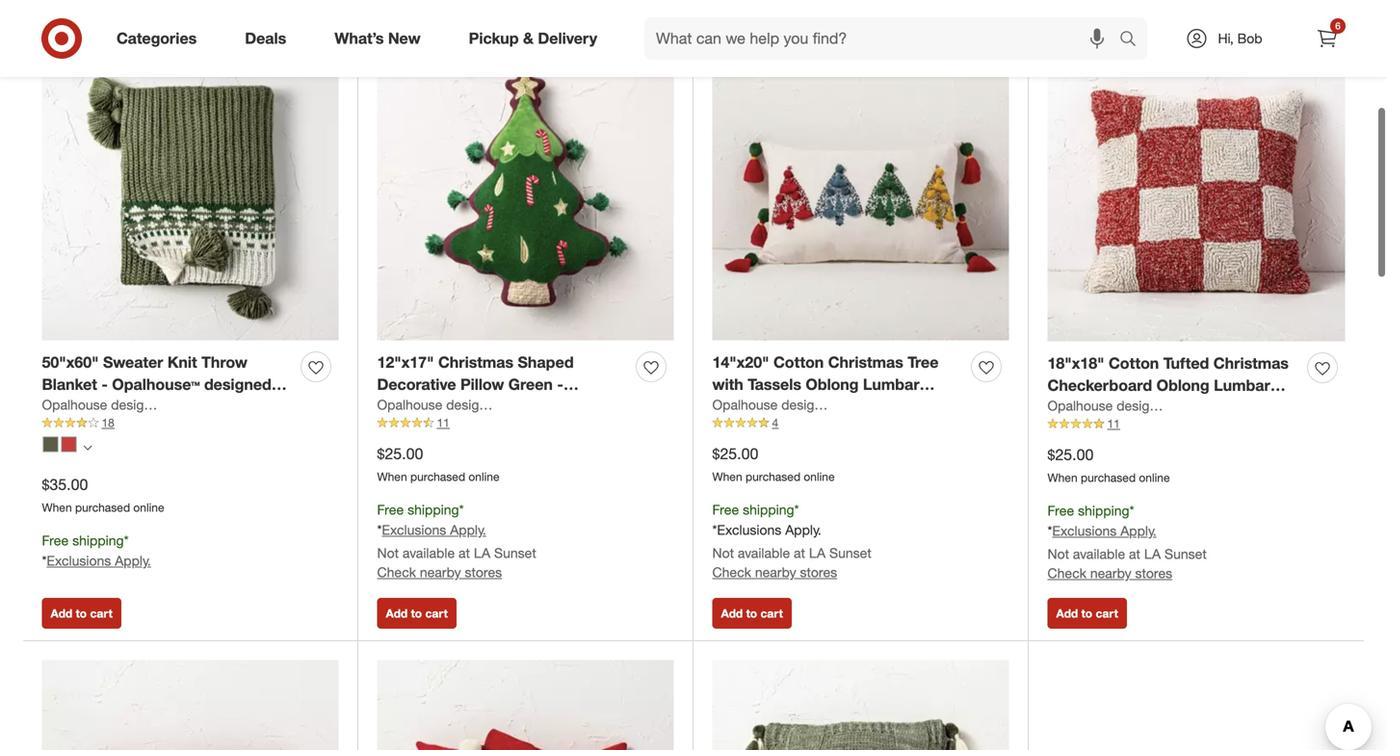 Task type: describe. For each thing, give the bounding box(es) containing it.
available for 12"x17" christmas shaped decorative pillow green - opalhouse™ designed with jungalow™
[[403, 545, 455, 562]]

$25.00 for 18"x18" cotton tufted christmas checkerboard oblong lumbar decorative pillow - opalhouse™ designed with jungalow™
[[1048, 445, 1094, 464]]

nearby for 18"x18" cotton tufted christmas checkerboard oblong lumbar decorative pillow - opalhouse™ designed with jungalow™
[[1091, 565, 1132, 582]]

cotton
[[1109, 354, 1159, 373]]

green image
[[43, 437, 58, 452]]

check for 12"x17" christmas shaped decorative pillow green - opalhouse™ designed with jungalow™
[[377, 564, 416, 581]]

3 add to cart button from the left
[[713, 598, 792, 629]]

1 horizontal spatial la
[[809, 545, 826, 562]]

shaped
[[518, 353, 574, 372]]

18 link
[[42, 415, 339, 432]]

$25.00 for 12"x17" christmas shaped decorative pillow green - opalhouse™ designed with jungalow™
[[377, 445, 423, 463]]

free for 50"x60" sweater knit throw blanket - opalhouse™ designed with jungalow™
[[42, 532, 69, 549]]

new
[[388, 29, 421, 48]]

apply. for 18"x18" cotton tufted christmas checkerboard oblong lumbar decorative pillow - opalhouse™ designed with jungalow™
[[1121, 523, 1157, 539]]

designed inside 18"x18" cotton tufted christmas checkerboard oblong lumbar decorative pillow - opalhouse™ designed with jungalow™
[[1048, 420, 1115, 439]]

stores for 12"x17" christmas shaped decorative pillow green - opalhouse™ designed with jungalow™
[[465, 564, 502, 581]]

opalhouse up 4
[[713, 397, 778, 414]]

1 horizontal spatial $25.00 when purchased online
[[713, 445, 835, 484]]

christmas inside 18"x18" cotton tufted christmas checkerboard oblong lumbar decorative pillow - opalhouse™ designed with jungalow™
[[1214, 354, 1289, 373]]

online for decorative
[[1139, 471, 1170, 485]]

when for 18"x18" cotton tufted christmas checkerboard oblong lumbar decorative pillow - opalhouse™ designed with jungalow™
[[1048, 471, 1078, 485]]

jungalow for 12"x17" christmas shaped decorative pillow green - opalhouse™ designed with jungalow™
[[535, 397, 592, 414]]

free for 12"x17" christmas shaped decorative pillow green - opalhouse™ designed with jungalow™
[[377, 502, 404, 518]]

opalhouse designed with jungalow for blanket
[[42, 397, 257, 414]]

add for 18"x18" cotton tufted christmas checkerboard oblong lumbar decorative pillow - opalhouse™ designed with jungalow™
[[1057, 606, 1078, 621]]

4 link
[[713, 415, 1009, 432]]

not for 12"x17" christmas shaped decorative pillow green - opalhouse™ designed with jungalow™
[[377, 545, 399, 562]]

1 horizontal spatial check nearby stores button
[[713, 563, 837, 582]]

designed inside 12"x17" christmas shaped decorative pillow green - opalhouse™ designed with jungalow™
[[469, 397, 537, 416]]

sunset for 12"x17" christmas shaped decorative pillow green - opalhouse™ designed with jungalow™
[[494, 545, 536, 562]]

&
[[523, 29, 534, 48]]

apply. for 50"x60" sweater knit throw blanket - opalhouse™ designed with jungalow™
[[115, 552, 151, 569]]

1 horizontal spatial not
[[713, 545, 734, 562]]

$35.00 when purchased online
[[42, 475, 164, 515]]

exclusions for 18"x18" cotton tufted christmas checkerboard oblong lumbar decorative pillow - opalhouse™ designed with jungalow™
[[1053, 523, 1117, 539]]

delivery
[[538, 29, 597, 48]]

1 horizontal spatial $25.00
[[713, 445, 759, 463]]

free shipping * * exclusions apply.
[[42, 532, 151, 569]]

oblong
[[1157, 376, 1210, 395]]

when for 50"x60" sweater knit throw blanket - opalhouse™ designed with jungalow™
[[42, 501, 72, 515]]

pickup & delivery link
[[453, 17, 622, 60]]

shipping for 18"x18" cotton tufted christmas checkerboard oblong lumbar decorative pillow - opalhouse™ designed with jungalow™
[[1078, 503, 1130, 519]]

opalhouse designed with jungalow link for blanket
[[42, 396, 257, 415]]

sweater
[[103, 353, 163, 372]]

checkerboard
[[1048, 376, 1153, 395]]

knit
[[167, 353, 197, 372]]

decorative inside 18"x18" cotton tufted christmas checkerboard oblong lumbar decorative pillow - opalhouse™ designed with jungalow™
[[1048, 398, 1127, 417]]

free shipping * * exclusions apply. not available at la sunset check nearby stores for 12"x17" christmas shaped decorative pillow green - opalhouse™ designed with jungalow™
[[377, 502, 536, 581]]

when for 12"x17" christmas shaped decorative pillow green - opalhouse™ designed with jungalow™
[[377, 470, 407, 484]]

add to cart button for 12"x17" christmas shaped decorative pillow green - opalhouse™ designed with jungalow™
[[377, 598, 457, 629]]

purchased for 18"x18" cotton tufted christmas checkerboard oblong lumbar decorative pillow - opalhouse™ designed with jungalow™
[[1081, 471, 1136, 485]]

online for opalhouse™
[[469, 470, 500, 484]]

check nearby stores button for 18"x18" cotton tufted christmas checkerboard oblong lumbar decorative pillow - opalhouse™ designed with jungalow™
[[1048, 564, 1173, 583]]

green
[[509, 375, 553, 394]]

What can we help you find? suggestions appear below search field
[[645, 17, 1124, 60]]

50"x60" sweater knit throw blanket - opalhouse™ designed with jungalow™ link
[[42, 352, 293, 416]]

11 for opalhouse™
[[437, 416, 450, 430]]

hi,
[[1218, 30, 1234, 47]]

blanket
[[42, 375, 97, 394]]

categories
[[117, 29, 197, 48]]

add to cart for 12"x17" christmas shaped decorative pillow green - opalhouse™ designed with jungalow™
[[386, 606, 448, 621]]

opalhouse designed with jungalow link for pillow
[[377, 396, 592, 415]]

at for 12"x17" christmas shaped decorative pillow green - opalhouse™ designed with jungalow™
[[459, 545, 470, 562]]

all colors element
[[83, 441, 92, 453]]

what's
[[335, 29, 384, 48]]

6
[[1336, 20, 1341, 32]]

at for 18"x18" cotton tufted christmas checkerboard oblong lumbar decorative pillow - opalhouse™ designed with jungalow™
[[1129, 546, 1141, 563]]

check for 18"x18" cotton tufted christmas checkerboard oblong lumbar decorative pillow - opalhouse™ designed with jungalow™
[[1048, 565, 1087, 582]]

with inside 12"x17" christmas shaped decorative pillow green - opalhouse™ designed with jungalow™
[[541, 397, 572, 416]]

3 add from the left
[[721, 606, 743, 621]]

12"x17" christmas shaped decorative pillow green - opalhouse™ designed with jungalow™ link
[[377, 352, 629, 438]]

purchased down 4
[[746, 470, 801, 484]]

18"x18" cotton tufted christmas checkerboard oblong lumbar decorative pillow - opalhouse™ designed with jungalow™ link
[[1048, 353, 1300, 439]]

jungalow for 50"x60" sweater knit throw blanket - opalhouse™ designed with jungalow™
[[199, 397, 257, 414]]

1 horizontal spatial nearby
[[755, 564, 797, 581]]

exclusions apply. button for 11 link related to with
[[382, 521, 486, 540]]

to for 50"x60" sweater knit throw blanket - opalhouse™ designed with jungalow™
[[76, 606, 87, 621]]

pillow inside 12"x17" christmas shaped decorative pillow green - opalhouse™ designed with jungalow™
[[461, 375, 504, 394]]

add to cart for 18"x18" cotton tufted christmas checkerboard oblong lumbar decorative pillow - opalhouse™ designed with jungalow™
[[1057, 606, 1119, 621]]

with inside 50"x60" sweater knit throw blanket - opalhouse™ designed with jungalow™
[[42, 397, 73, 416]]

opalhouse designed with jungalow link up 4
[[713, 396, 928, 415]]

1 horizontal spatial check
[[713, 564, 752, 581]]



Task type: locate. For each thing, give the bounding box(es) containing it.
$25.00 when purchased online for 18"x18" cotton tufted christmas checkerboard oblong lumbar decorative pillow - opalhouse™ designed with jungalow™
[[1048, 445, 1170, 485]]

sunset for 18"x18" cotton tufted christmas checkerboard oblong lumbar decorative pillow - opalhouse™ designed with jungalow™
[[1165, 546, 1207, 563]]

stores for 18"x18" cotton tufted christmas checkerboard oblong lumbar decorative pillow - opalhouse™ designed with jungalow™
[[1136, 565, 1173, 582]]

0 horizontal spatial not
[[377, 545, 399, 562]]

4 add from the left
[[1057, 606, 1078, 621]]

opalhouse designed with jungalow link for checkerboard
[[1048, 397, 1263, 416]]

opalhouse™ down 12"x17"
[[377, 397, 465, 416]]

when
[[377, 470, 407, 484], [713, 470, 743, 484], [1048, 471, 1078, 485], [42, 501, 72, 515]]

with
[[171, 397, 196, 414], [506, 397, 531, 414], [841, 397, 866, 414], [42, 397, 73, 416], [541, 397, 572, 416], [1177, 398, 1202, 415], [1119, 420, 1150, 439]]

jungalow™ inside 18"x18" cotton tufted christmas checkerboard oblong lumbar decorative pillow - opalhouse™ designed with jungalow™
[[1155, 420, 1235, 439]]

2 horizontal spatial free shipping * * exclusions apply. not available at la sunset check nearby stores
[[1048, 503, 1207, 582]]

exclusions apply. button
[[382, 521, 486, 540], [717, 521, 822, 540], [1053, 522, 1157, 541], [47, 552, 151, 571]]

add to cart button for 18"x18" cotton tufted christmas checkerboard oblong lumbar decorative pillow - opalhouse™ designed with jungalow™
[[1048, 598, 1127, 629]]

exclusions inside the free shipping * * exclusions apply.
[[47, 552, 111, 569]]

deals
[[245, 29, 286, 48]]

0 horizontal spatial available
[[403, 545, 455, 562]]

bob
[[1238, 30, 1263, 47]]

18"x18" cotton cable knit with pom pom tassels square decorative pillow green - opalhouse™ designed with jungalow™ image
[[713, 660, 1009, 751], [713, 660, 1009, 751]]

christmas up green
[[438, 353, 514, 372]]

*
[[459, 502, 464, 518], [795, 502, 799, 518], [1130, 503, 1135, 519], [377, 522, 382, 539], [713, 522, 717, 539], [1048, 523, 1053, 539], [124, 532, 129, 549], [42, 552, 47, 569]]

opalhouse
[[42, 397, 107, 414], [377, 397, 443, 414], [713, 397, 778, 414], [1048, 398, 1113, 415]]

0 vertical spatial decorative
[[377, 375, 456, 394]]

4 cart from the left
[[1096, 606, 1119, 621]]

1 add from the left
[[51, 606, 73, 621]]

online down 12"x17" christmas shaped decorative pillow green - opalhouse™ designed with jungalow™
[[469, 470, 500, 484]]

$35.00
[[42, 475, 88, 494]]

exclusions for 12"x17" christmas shaped decorative pillow green - opalhouse™ designed with jungalow™
[[382, 522, 446, 539]]

1 horizontal spatial available
[[738, 545, 790, 562]]

apply. for 12"x17" christmas shaped decorative pillow green - opalhouse™ designed with jungalow™
[[450, 522, 486, 539]]

50"x60" sweater knit throw blanket - opalhouse™ designed with jungalow™
[[42, 353, 272, 416]]

2 horizontal spatial $25.00
[[1048, 445, 1094, 464]]

opalhouse designed with jungalow link down green
[[377, 396, 592, 415]]

opalhouse for pillow
[[377, 397, 443, 414]]

0 horizontal spatial la
[[474, 545, 491, 562]]

opalhouse™
[[112, 375, 200, 394], [377, 397, 465, 416], [1190, 398, 1278, 417]]

2 horizontal spatial nearby
[[1091, 565, 1132, 582]]

designed
[[204, 375, 272, 394], [111, 397, 167, 414], [446, 397, 502, 414], [782, 397, 838, 414], [469, 397, 537, 416], [1117, 398, 1173, 415], [1048, 420, 1115, 439]]

jungalow™ down sweater
[[77, 397, 157, 416]]

jungalow up 18 link
[[199, 397, 257, 414]]

$25.00 when purchased online down 12"x17" christmas shaped decorative pillow green - opalhouse™ designed with jungalow™
[[377, 445, 500, 484]]

shipping inside the free shipping * * exclusions apply.
[[72, 532, 124, 549]]

1 horizontal spatial free shipping * * exclusions apply. not available at la sunset check nearby stores
[[713, 502, 872, 581]]

0 horizontal spatial $25.00 when purchased online
[[377, 445, 500, 484]]

3 to from the left
[[746, 606, 757, 621]]

opalhouse designed with jungalow for pillow
[[377, 397, 592, 414]]

0 horizontal spatial opalhouse™
[[112, 375, 200, 394]]

online down 18"x18" cotton tufted christmas checkerboard oblong lumbar decorative pillow - opalhouse™ designed with jungalow™
[[1139, 471, 1170, 485]]

2 cart from the left
[[425, 606, 448, 621]]

12"x17"
[[377, 353, 434, 372]]

opalhouse™ down lumbar
[[1190, 398, 1278, 417]]

cart for 18"x18" cotton tufted christmas checkerboard oblong lumbar decorative pillow - opalhouse™ designed with jungalow™
[[1096, 606, 1119, 621]]

opalhouse designed with jungalow
[[42, 397, 257, 414], [377, 397, 592, 414], [713, 397, 928, 414], [1048, 398, 1263, 415]]

shipping for 12"x17" christmas shaped decorative pillow green - opalhouse™ designed with jungalow™
[[408, 502, 459, 518]]

- inside 12"x17" christmas shaped decorative pillow green - opalhouse™ designed with jungalow™
[[557, 375, 564, 394]]

0 horizontal spatial $25.00
[[377, 445, 423, 463]]

1 horizontal spatial 11 link
[[1048, 416, 1346, 433]]

opalhouse designed with jungalow down oblong at the bottom right
[[1048, 398, 1263, 415]]

opalhouse for checkerboard
[[1048, 398, 1113, 415]]

1 vertical spatial decorative
[[1048, 398, 1127, 417]]

opalhouse down checkerboard
[[1048, 398, 1113, 415]]

to for 18"x18" cotton tufted christmas checkerboard oblong lumbar decorative pillow - opalhouse™ designed with jungalow™
[[1082, 606, 1093, 621]]

jungalow™
[[77, 397, 157, 416], [377, 419, 457, 438], [1155, 420, 1235, 439]]

opalhouse designed with jungalow down green
[[377, 397, 592, 414]]

4 add to cart button from the left
[[1048, 598, 1127, 629]]

opalhouse™ inside 50"x60" sweater knit throw blanket - opalhouse™ designed with jungalow™
[[112, 375, 200, 394]]

11 link for -
[[1048, 416, 1346, 433]]

11 link for with
[[377, 415, 674, 432]]

la for 12"x17" christmas shaped decorative pillow green - opalhouse™ designed with jungalow™
[[474, 545, 491, 562]]

1 horizontal spatial pillow
[[1131, 398, 1175, 417]]

18"x18" cotton tufted christmas checkerboard oblong lumbar decorative pillow - opalhouse™ designed with jungalow™ image
[[1048, 44, 1346, 342], [1048, 44, 1346, 342]]

purchased
[[410, 470, 465, 484], [746, 470, 801, 484], [1081, 471, 1136, 485], [75, 501, 130, 515]]

add
[[51, 606, 73, 621], [386, 606, 408, 621], [721, 606, 743, 621], [1057, 606, 1078, 621]]

exclusions apply. button for 4 link
[[717, 521, 822, 540]]

1 horizontal spatial sunset
[[830, 545, 872, 562]]

jungalow down lumbar
[[1205, 398, 1263, 415]]

18"x18"
[[1048, 354, 1105, 373]]

2 horizontal spatial check nearby stores button
[[1048, 564, 1173, 583]]

nearby for 12"x17" christmas shaped decorative pillow green - opalhouse™ designed with jungalow™
[[420, 564, 461, 581]]

0 horizontal spatial christmas
[[438, 353, 514, 372]]

2 horizontal spatial $25.00 when purchased online
[[1048, 445, 1170, 485]]

free inside the free shipping * * exclusions apply.
[[42, 532, 69, 549]]

- right blanket
[[101, 375, 108, 394]]

1 to from the left
[[76, 606, 87, 621]]

purchased inside $35.00 when purchased online
[[75, 501, 130, 515]]

tufted
[[1164, 354, 1210, 373]]

free
[[377, 502, 404, 518], [713, 502, 739, 518], [1048, 503, 1075, 519], [42, 532, 69, 549]]

purchased for 50"x60" sweater knit throw blanket - opalhouse™ designed with jungalow™
[[75, 501, 130, 515]]

0 vertical spatial pillow
[[461, 375, 504, 394]]

online for designed
[[133, 501, 164, 515]]

1 horizontal spatial at
[[794, 545, 805, 562]]

11 link down oblong at the bottom right
[[1048, 416, 1346, 433]]

sunset
[[494, 545, 536, 562], [830, 545, 872, 562], [1165, 546, 1207, 563]]

11 for decorative
[[1108, 417, 1120, 431]]

search button
[[1111, 17, 1157, 64]]

- down oblong at the bottom right
[[1179, 398, 1185, 417]]

exclusions
[[382, 522, 446, 539], [717, 522, 782, 539], [1053, 523, 1117, 539], [47, 552, 111, 569]]

what's new
[[335, 29, 421, 48]]

purchased down 12"x17" christmas shaped decorative pillow green - opalhouse™ designed with jungalow™
[[410, 470, 465, 484]]

2 horizontal spatial not
[[1048, 546, 1070, 563]]

4 to from the left
[[1082, 606, 1093, 621]]

apply.
[[450, 522, 486, 539], [785, 522, 822, 539], [1121, 523, 1157, 539], [115, 552, 151, 569]]

1 add to cart button from the left
[[42, 598, 121, 629]]

1 cart from the left
[[90, 606, 113, 621]]

apply. inside the free shipping * * exclusions apply.
[[115, 552, 151, 569]]

1 horizontal spatial christmas
[[1214, 354, 1289, 373]]

available
[[403, 545, 455, 562], [738, 545, 790, 562], [1073, 546, 1126, 563]]

12"x17" christmas shaped decorative pillow green - opalhouse™ designed with jungalow™ image
[[377, 44, 674, 341], [377, 44, 674, 341]]

opalhouse down blanket
[[42, 397, 107, 414]]

0 horizontal spatial 11
[[437, 416, 450, 430]]

hi, bob
[[1218, 30, 1263, 47]]

2 horizontal spatial la
[[1145, 546, 1161, 563]]

stores
[[465, 564, 502, 581], [800, 564, 837, 581], [1136, 565, 1173, 582]]

not for 18"x18" cotton tufted christmas checkerboard oblong lumbar decorative pillow - opalhouse™ designed with jungalow™
[[1048, 546, 1070, 563]]

11 link
[[377, 415, 674, 432], [1048, 416, 1346, 433]]

jungalow™ inside 12"x17" christmas shaped decorative pillow green - opalhouse™ designed with jungalow™
[[377, 419, 457, 438]]

throw
[[201, 353, 248, 372]]

3 add to cart from the left
[[721, 606, 783, 621]]

free shipping * * exclusions apply. not available at la sunset check nearby stores
[[377, 502, 536, 581], [713, 502, 872, 581], [1048, 503, 1207, 582]]

opalhouse designed with jungalow link up 18 at the bottom
[[42, 396, 257, 415]]

opalhouse designed with jungalow link down oblong at the bottom right
[[1048, 397, 1263, 416]]

1 horizontal spatial 11
[[1108, 417, 1120, 431]]

2 horizontal spatial check
[[1048, 565, 1087, 582]]

$25.00 when purchased online
[[377, 445, 500, 484], [713, 445, 835, 484], [1048, 445, 1170, 485]]

2 horizontal spatial at
[[1129, 546, 1141, 563]]

0 horizontal spatial at
[[459, 545, 470, 562]]

- down shaped
[[557, 375, 564, 394]]

11
[[437, 416, 450, 430], [1108, 417, 1120, 431]]

opalhouse designed with jungalow for checkerboard
[[1048, 398, 1263, 415]]

$25.00 when purchased online down checkerboard
[[1048, 445, 1170, 485]]

purchased for 12"x17" christmas shaped decorative pillow green - opalhouse™ designed with jungalow™
[[410, 470, 465, 484]]

1 horizontal spatial opalhouse™
[[377, 397, 465, 416]]

all colors image
[[83, 444, 92, 453]]

2 horizontal spatial jungalow™
[[1155, 420, 1235, 439]]

add to cart
[[51, 606, 113, 621], [386, 606, 448, 621], [721, 606, 783, 621], [1057, 606, 1119, 621]]

decorative down 12"x17"
[[377, 375, 456, 394]]

exclusions for 50"x60" sweater knit throw blanket - opalhouse™ designed with jungalow™
[[47, 552, 111, 569]]

lumbar
[[1214, 376, 1271, 395]]

online inside $35.00 when purchased online
[[133, 501, 164, 515]]

online
[[469, 470, 500, 484], [804, 470, 835, 484], [1139, 471, 1170, 485], [133, 501, 164, 515]]

pickup
[[469, 29, 519, 48]]

check nearby stores button for 12"x17" christmas shaped decorative pillow green - opalhouse™ designed with jungalow™
[[377, 563, 502, 582]]

4 add to cart from the left
[[1057, 606, 1119, 621]]

14"x20" cotton christmas tree with tassels oblong lumbar decorative pillow off-white - opalhouse™ designed with jungalow™ image
[[713, 44, 1009, 341], [713, 44, 1009, 341]]

2 horizontal spatial opalhouse™
[[1190, 398, 1278, 417]]

jungalow up 4 link
[[870, 397, 928, 414]]

free shipping * * exclusions apply. not available at la sunset check nearby stores for 18"x18" cotton tufted christmas checkerboard oblong lumbar decorative pillow - opalhouse™ designed with jungalow™
[[1048, 503, 1207, 582]]

red image
[[61, 437, 77, 452]]

2 horizontal spatial sunset
[[1165, 546, 1207, 563]]

2 horizontal spatial stores
[[1136, 565, 1173, 582]]

add to cart button
[[42, 598, 121, 629], [377, 598, 457, 629], [713, 598, 792, 629], [1048, 598, 1127, 629]]

free for 18"x18" cotton tufted christmas checkerboard oblong lumbar decorative pillow - opalhouse™ designed with jungalow™
[[1048, 503, 1075, 519]]

exclusions apply. button for 11 link corresponding to -
[[1053, 522, 1157, 541]]

shipping for 50"x60" sweater knit throw blanket - opalhouse™ designed with jungalow™
[[72, 532, 124, 549]]

opalhouse™ down sweater
[[112, 375, 200, 394]]

la for 18"x18" cotton tufted christmas checkerboard oblong lumbar decorative pillow - opalhouse™ designed with jungalow™
[[1145, 546, 1161, 563]]

online up the free shipping * * exclusions apply.
[[133, 501, 164, 515]]

0 horizontal spatial free shipping * * exclusions apply. not available at la sunset check nearby stores
[[377, 502, 536, 581]]

christmas up lumbar
[[1214, 354, 1289, 373]]

opalhouse designed with jungalow link
[[42, 396, 257, 415], [377, 396, 592, 415], [713, 396, 928, 415], [1048, 397, 1263, 416]]

3 cart from the left
[[761, 606, 783, 621]]

opalhouse designed with jungalow up 4 link
[[713, 397, 928, 414]]

$25.00
[[377, 445, 423, 463], [713, 445, 759, 463], [1048, 445, 1094, 464]]

cart for 12"x17" christmas shaped decorative pillow green - opalhouse™ designed with jungalow™
[[425, 606, 448, 621]]

0 horizontal spatial nearby
[[420, 564, 461, 581]]

at
[[459, 545, 470, 562], [794, 545, 805, 562], [1129, 546, 1141, 563]]

1 add to cart from the left
[[51, 606, 113, 621]]

opalhouse for blanket
[[42, 397, 107, 414]]

online down 4 link
[[804, 470, 835, 484]]

add to cart button for 50"x60" sweater knit throw blanket - opalhouse™ designed with jungalow™
[[42, 598, 121, 629]]

0 horizontal spatial check nearby stores button
[[377, 563, 502, 582]]

1 horizontal spatial -
[[557, 375, 564, 394]]

jungalow
[[199, 397, 257, 414], [535, 397, 592, 414], [870, 397, 928, 414], [1205, 398, 1263, 415]]

pillow left green
[[461, 375, 504, 394]]

check
[[377, 564, 416, 581], [713, 564, 752, 581], [1048, 565, 1087, 582]]

- inside 18"x18" cotton tufted christmas checkerboard oblong lumbar decorative pillow - opalhouse™ designed with jungalow™
[[1179, 398, 1185, 417]]

jungalow for 18"x18" cotton tufted christmas checkerboard oblong lumbar decorative pillow - opalhouse™ designed with jungalow™
[[1205, 398, 1263, 415]]

2 horizontal spatial -
[[1179, 398, 1185, 417]]

2 add to cart from the left
[[386, 606, 448, 621]]

0 horizontal spatial pillow
[[461, 375, 504, 394]]

pickup & delivery
[[469, 29, 597, 48]]

50"x60" sweater knit throw blanket - opalhouse™ designed with jungalow™ image
[[42, 44, 339, 341], [42, 44, 339, 341]]

0 horizontal spatial -
[[101, 375, 108, 394]]

pillow inside 18"x18" cotton tufted christmas checkerboard oblong lumbar decorative pillow - opalhouse™ designed with jungalow™
[[1131, 398, 1175, 417]]

$25.00 when purchased online down 4
[[713, 445, 835, 484]]

1 horizontal spatial decorative
[[1048, 398, 1127, 417]]

to
[[76, 606, 87, 621], [411, 606, 422, 621], [746, 606, 757, 621], [1082, 606, 1093, 621]]

decorative down checkerboard
[[1048, 398, 1127, 417]]

add for 50"x60" sweater knit throw blanket - opalhouse™ designed with jungalow™
[[51, 606, 73, 621]]

1 horizontal spatial jungalow™
[[377, 419, 457, 438]]

$25.00 when purchased online for 12"x17" christmas shaped decorative pillow green - opalhouse™ designed with jungalow™
[[377, 445, 500, 484]]

purchased down checkerboard
[[1081, 471, 1136, 485]]

add for 12"x17" christmas shaped decorative pillow green - opalhouse™ designed with jungalow™
[[386, 606, 408, 621]]

pillow down oblong at the bottom right
[[1131, 398, 1175, 417]]

available for 18"x18" cotton tufted christmas checkerboard oblong lumbar decorative pillow - opalhouse™ designed with jungalow™
[[1073, 546, 1126, 563]]

0 horizontal spatial sunset
[[494, 545, 536, 562]]

6 link
[[1307, 17, 1349, 60]]

christmas inside 12"x17" christmas shaped decorative pillow green - opalhouse™ designed with jungalow™
[[438, 353, 514, 372]]

14"x20" cotton embroidered santa with knit cap oblong decorative pillow red - opalhouse™ designed with jungalow™ image
[[377, 660, 674, 751], [377, 660, 674, 751]]

add to cart for 50"x60" sweater knit throw blanket - opalhouse™ designed with jungalow™
[[51, 606, 113, 621]]

when inside $35.00 when purchased online
[[42, 501, 72, 515]]

decorative
[[377, 375, 456, 394], [1048, 398, 1127, 417]]

designed inside 50"x60" sweater knit throw blanket - opalhouse™ designed with jungalow™
[[204, 375, 272, 394]]

check nearby stores button
[[377, 563, 502, 582], [713, 563, 837, 582], [1048, 564, 1173, 583]]

2 add to cart button from the left
[[377, 598, 457, 629]]

- inside 50"x60" sweater knit throw blanket - opalhouse™ designed with jungalow™
[[101, 375, 108, 394]]

jungalow™ down oblong at the bottom right
[[1155, 420, 1235, 439]]

categories link
[[100, 17, 221, 60]]

nearby
[[420, 564, 461, 581], [755, 564, 797, 581], [1091, 565, 1132, 582]]

1 horizontal spatial stores
[[800, 564, 837, 581]]

2 horizontal spatial available
[[1073, 546, 1126, 563]]

jungalow™ inside 50"x60" sweater knit throw blanket - opalhouse™ designed with jungalow™
[[77, 397, 157, 416]]

2 to from the left
[[411, 606, 422, 621]]

18"x18" cotton tufted christmas checkerboard oblong lumbar decorative pillow - opalhouse™ designed with jungalow™
[[1048, 354, 1289, 439]]

search
[[1111, 31, 1157, 50]]

jungalow down green
[[535, 397, 592, 414]]

1 vertical spatial pillow
[[1131, 398, 1175, 417]]

la
[[474, 545, 491, 562], [809, 545, 826, 562], [1145, 546, 1161, 563]]

with inside 18"x18" cotton tufted christmas checkerboard oblong lumbar decorative pillow - opalhouse™ designed with jungalow™
[[1119, 420, 1150, 439]]

14"x20" embroidered santa cat oblong lumbar decorative pillow red - opalhouse™ designed with jungalow™ image
[[42, 660, 339, 751], [42, 660, 339, 751]]

purchased up the free shipping * * exclusions apply.
[[75, 501, 130, 515]]

0 horizontal spatial 11 link
[[377, 415, 674, 432]]

pillow
[[461, 375, 504, 394], [1131, 398, 1175, 417]]

50"x60"
[[42, 353, 99, 372]]

opalhouse™ inside 18"x18" cotton tufted christmas checkerboard oblong lumbar decorative pillow - opalhouse™ designed with jungalow™
[[1190, 398, 1278, 417]]

to for 12"x17" christmas shaped decorative pillow green - opalhouse™ designed with jungalow™
[[411, 606, 422, 621]]

2 add from the left
[[386, 606, 408, 621]]

what's new link
[[318, 17, 445, 60]]

christmas
[[438, 353, 514, 372], [1214, 354, 1289, 373]]

opalhouse™ inside 12"x17" christmas shaped decorative pillow green - opalhouse™ designed with jungalow™
[[377, 397, 465, 416]]

0 horizontal spatial check
[[377, 564, 416, 581]]

12"x17" christmas shaped decorative pillow green - opalhouse™ designed with jungalow™
[[377, 353, 574, 438]]

4
[[772, 416, 779, 430]]

-
[[101, 375, 108, 394], [557, 375, 564, 394], [1179, 398, 1185, 417]]

18
[[102, 416, 115, 430]]

jungalow™ down 12"x17"
[[377, 419, 457, 438]]

cart
[[90, 606, 113, 621], [425, 606, 448, 621], [761, 606, 783, 621], [1096, 606, 1119, 621]]

decorative inside 12"x17" christmas shaped decorative pillow green - opalhouse™ designed with jungalow™
[[377, 375, 456, 394]]

opalhouse down 12"x17"
[[377, 397, 443, 414]]

0 horizontal spatial jungalow™
[[77, 397, 157, 416]]

shipping
[[408, 502, 459, 518], [743, 502, 795, 518], [1078, 503, 1130, 519], [72, 532, 124, 549]]

0 horizontal spatial stores
[[465, 564, 502, 581]]

0 horizontal spatial decorative
[[377, 375, 456, 394]]

11 link down green
[[377, 415, 674, 432]]

opalhouse designed with jungalow up 18 link
[[42, 397, 257, 414]]

not
[[377, 545, 399, 562], [713, 545, 734, 562], [1048, 546, 1070, 563]]

cart for 50"x60" sweater knit throw blanket - opalhouse™ designed with jungalow™
[[90, 606, 113, 621]]

deals link
[[229, 17, 311, 60]]



Task type: vqa. For each thing, say whether or not it's contained in the screenshot.
with inside 18"x18" cotton tufted christmas checkerboard oblong lumbar decorative pillow - opalhouse™ designed with jungalow™
yes



